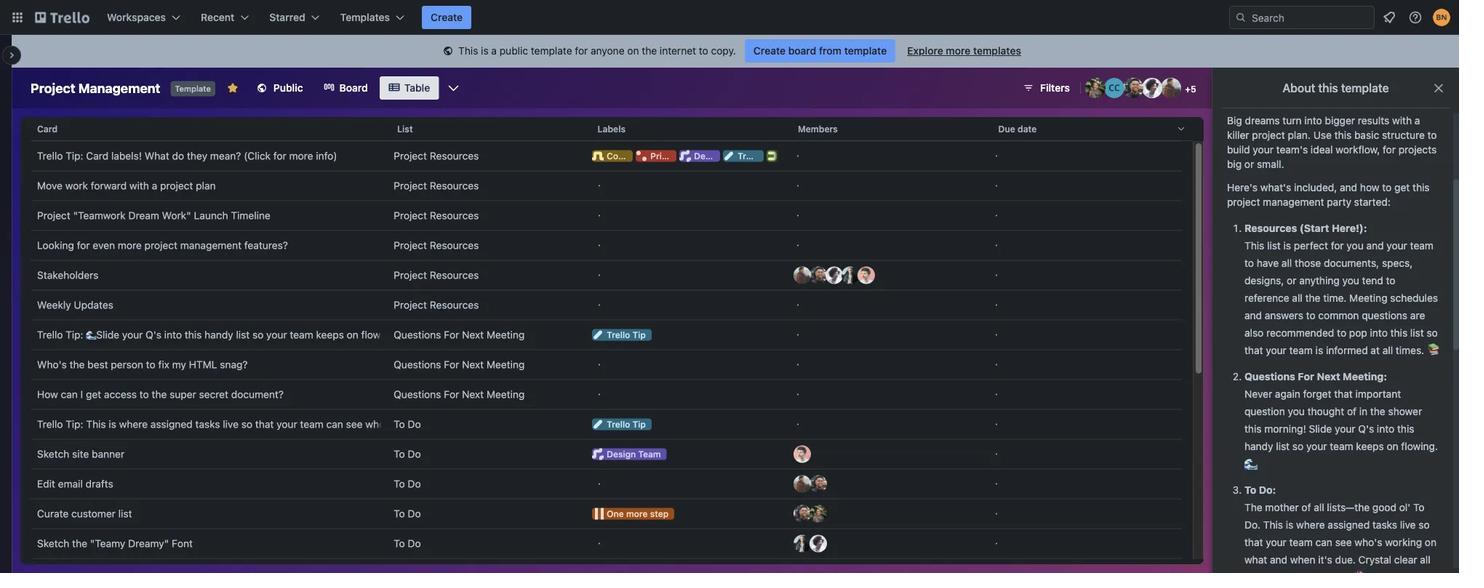 Task type: vqa. For each thing, say whether or not it's contained in the screenshot.
Questions in Questions For Next Meeting: Never again forget that important question you thought of in the shower this morning! Slide your Q's into this handy list so your team keeps on flowing. 🌊
yes



Task type: describe. For each thing, give the bounding box(es) containing it.
basic
[[1354, 129, 1379, 141]]

questions for next meeting: never again forget that important question you thought of in the shower this morning! slide your q's into this handy list so your team keeps on flowing. 🌊
[[1245, 371, 1438, 470]]

turn
[[1283, 115, 1302, 127]]

trello tip for to do
[[607, 419, 646, 430]]

meeting inside resources (start here!): this list is perfect for you and your team to have all those documents, specs, designs, or anything you tend to reference all the time. meeting schedules and answers to common questions are also recommended to pop into this list so that your team is informed at all times. 📚
[[1349, 292, 1388, 304]]

row containing stakeholders
[[31, 260, 1182, 290]]

on inside 'to do: the mother of all lists—the good ol' to do. this is where assigned tasks live so that your team can see who's working on what and when it's due. crystal clear all day, week, and month. 🔮'
[[1425, 536, 1437, 548]]

to up recommended
[[1306, 310, 1316, 322]]

that inside row
[[255, 418, 274, 430]]

snag?
[[220, 359, 248, 371]]

forget
[[1303, 388, 1331, 400]]

0 vertical spatial where
[[119, 418, 148, 430]]

trello tip button for questions for next meeting
[[586, 320, 785, 350]]

timeline
[[231, 209, 270, 221]]

starred
[[269, 11, 305, 23]]

best
[[87, 359, 108, 371]]

trello tip: this is where assigned tasks live so that your team can see who's working on what and when it's due. link
[[37, 410, 561, 439]]

due date button
[[993, 111, 1193, 146]]

plan
[[196, 180, 216, 192]]

into inside questions for next meeting: never again forget that important question you thought of in the shower this morning! slide your q's into this handy list so your team keeps on flowing. 🌊
[[1377, 423, 1395, 435]]

ideal
[[1311, 144, 1333, 156]]

for inside resources (start here!): this list is perfect for you and your team to have all those documents, specs, designs, or anything you tend to reference all the time. meeting schedules and answers to common questions are also recommended to pop into this list so that your team is informed at all times. 📚
[[1331, 240, 1344, 252]]

so inside questions for next meeting: never again forget that important question you thought of in the shower this morning! slide your q's into this handy list so your team keeps on flowing. 🌊
[[1293, 440, 1304, 452]]

project down project "teamwork dream work" launch timeline
[[144, 239, 178, 251]]

your down the document?
[[277, 418, 297, 430]]

to inside how can i get access to the super secret document? link
[[139, 388, 149, 400]]

0 horizontal spatial get
[[86, 388, 101, 400]]

sketch the "teamy dreamy" font
[[37, 538, 193, 550]]

this inside the big dreams turn into bigger results with a killer project plan. use this basic structure to build your team's ideal workflow, for projects big or small.
[[1335, 129, 1352, 141]]

management inside here's what's included, and how to get this project management party started:
[[1263, 196, 1324, 208]]

request
[[631, 151, 665, 161]]

5
[[1191, 84, 1196, 94]]

+ 5
[[1185, 84, 1196, 94]]

here's what's included, and how to get this project management party started:
[[1227, 181, 1430, 208]]

card inside button
[[37, 124, 58, 134]]

bigger
[[1325, 115, 1355, 127]]

list up snag?
[[236, 329, 250, 341]]

this down shower
[[1397, 423, 1414, 435]]

table link
[[380, 76, 439, 100]]

due
[[998, 124, 1015, 134]]

row containing trello tip: 🌊slide your q's into this handy list so your team keeps on flowing.
[[31, 320, 1182, 350]]

trello tip: card labels! what do they mean? (click for more info) link
[[37, 141, 382, 171]]

here!):
[[1332, 222, 1367, 234]]

sm image
[[441, 44, 455, 59]]

🔮
[[1352, 571, 1363, 573]]

that inside 'to do: the mother of all lists—the good ol' to do. this is where assigned tasks live so that your team can see who's working on what and when it's due. crystal clear all day, week, and month. 🔮'
[[1245, 536, 1263, 548]]

row containing trello tip: this is where assigned tasks live so that your team can see who's working on what and when it's due.
[[31, 410, 1182, 439]]

the inside questions for next meeting: never again forget that important question you thought of in the shower this morning! slide your q's into this handy list so your team keeps on flowing. 🌊
[[1370, 406, 1386, 418]]

your right 🌊slide at bottom
[[122, 329, 143, 341]]

use
[[1313, 129, 1332, 141]]

project left plan
[[160, 180, 193, 192]]

more inside trello tip: card labels! what do they mean? (click for more info) link
[[289, 150, 313, 162]]

your down recommended
[[1266, 344, 1287, 356]]

0 notifications image
[[1381, 9, 1398, 26]]

that inside questions for next meeting: never again forget that important question you thought of in the shower this morning! slide your q's into this handy list so your team keeps on flowing. 🌊
[[1334, 388, 1353, 400]]

trello tip: card labels! what do they mean? (click for more info)
[[37, 150, 337, 162]]

brooke (brooke94205718) image
[[810, 505, 827, 523]]

"teamy
[[90, 538, 125, 550]]

your up the document?
[[266, 329, 287, 341]]

anything
[[1299, 275, 1340, 287]]

edit
[[37, 478, 55, 490]]

color: orange, title: "one more step" element
[[592, 508, 674, 520]]

with inside the big dreams turn into bigger results with a killer project plan. use this basic structure to build your team's ideal workflow, for projects big or small.
[[1392, 115, 1412, 127]]

to for edit email drafts
[[394, 478, 405, 490]]

tasks inside 'to do: the mother of all lists—the good ol' to do. this is where assigned tasks live so that your team can see who's working on what and when it's due. crystal clear all day, week, and month. 🔮'
[[1373, 519, 1397, 531]]

assigned inside table
[[150, 418, 193, 430]]

email
[[58, 478, 83, 490]]

to for sketch the "teamy dreamy" font
[[394, 538, 405, 550]]

to do for edit email drafts
[[394, 478, 421, 490]]

row containing sketch the "teamy dreamy" font
[[31, 529, 1182, 559]]

mean?
[[210, 150, 241, 162]]

workspaces button
[[98, 6, 189, 29]]

move work forward with a project plan
[[37, 180, 216, 192]]

row containing who's the best person to fix my html snag?
[[31, 350, 1182, 380]]

and inside here's what's included, and how to get this project management party started:
[[1340, 181, 1357, 193]]

1 vertical spatial card
[[86, 150, 109, 162]]

at
[[1371, 344, 1380, 356]]

one
[[607, 509, 624, 519]]

0 vertical spatial a
[[491, 45, 497, 57]]

5 project resources from the top
[[394, 269, 479, 281]]

customer
[[71, 508, 116, 520]]

Board name text field
[[23, 76, 168, 100]]

have
[[1257, 257, 1279, 269]]

into inside the big dreams turn into bigger results with a killer project plan. use this basic structure to build your team's ideal workflow, for projects big or small.
[[1305, 115, 1322, 127]]

do.
[[1245, 519, 1261, 531]]

to for trello tip: this is where assigned tasks live so that your team can see who's working on what and when it's due.
[[394, 418, 405, 430]]

board
[[339, 82, 368, 94]]

plan.
[[1288, 129, 1311, 141]]

color: sky, title: "trello tip" element for questions for next meeting
[[592, 329, 652, 341]]

document?
[[231, 388, 284, 400]]

tip for questions for next meeting
[[633, 330, 646, 340]]

📚
[[1427, 344, 1437, 356]]

for left anyone
[[575, 45, 588, 57]]

a inside the big dreams turn into bigger results with a killer project plan. use this basic structure to build your team's ideal workflow, for projects big or small.
[[1415, 115, 1420, 127]]

get inside here's what's included, and how to get this project management party started:
[[1394, 181, 1410, 193]]

q's inside questions for next meeting: never again forget that important question you thought of in the shower this morning! slide your q's into this handy list so your team keeps on flowing. 🌊
[[1358, 423, 1374, 435]]

card button
[[31, 111, 391, 146]]

project "teamwork dream work" launch timeline
[[37, 209, 270, 221]]

what inside table
[[450, 418, 473, 430]]

can inside how can i get access to the super secret document? link
[[61, 388, 78, 400]]

chris (chris42642663) image up janelle (janelle549) icon
[[794, 505, 811, 523]]

to do for sketch site banner
[[394, 448, 421, 460]]

this inside table
[[86, 418, 106, 430]]

(click
[[244, 150, 271, 162]]

all right 'clear'
[[1420, 554, 1431, 566]]

edit email drafts link
[[37, 470, 382, 499]]

work"
[[162, 209, 191, 221]]

sketch for sketch site banner
[[37, 448, 69, 460]]

row containing move work forward with a project plan
[[31, 171, 1182, 201]]

labels!
[[111, 150, 142, 162]]

anyone
[[591, 45, 625, 57]]

one more step button
[[586, 499, 785, 528]]

the left super at left bottom
[[152, 388, 167, 400]]

table
[[404, 82, 430, 94]]

1 horizontal spatial stephen (stephen11674280) image
[[842, 267, 859, 284]]

here's
[[1227, 181, 1258, 193]]

is left public
[[481, 45, 489, 57]]

sketch for sketch the "teamy dreamy" font
[[37, 538, 69, 550]]

your inside 'to do: the mother of all lists—the good ol' to do. this is where assigned tasks live so that your team can see who's working on what and when it's due. crystal clear all day, week, and month. 🔮'
[[1266, 536, 1287, 548]]

this right the sm image on the left of page
[[458, 45, 478, 57]]

of inside questions for next meeting: never again forget that important question you thought of in the shower this morning! slide your q's into this handy list so your team keeps on flowing. 🌊
[[1347, 406, 1357, 418]]

looking for even more project management features? link
[[37, 231, 382, 260]]

reference
[[1245, 292, 1289, 304]]

questions for next meeting for who's the best person to fix my html snag?
[[394, 359, 525, 371]]

into inside table
[[164, 329, 182, 341]]

starred button
[[261, 6, 329, 29]]

chris (chris42642663) image up brooke (brooke94205718) image
[[810, 475, 827, 493]]

schedules
[[1390, 292, 1438, 304]]

how
[[1360, 181, 1380, 193]]

0 horizontal spatial flowing.
[[361, 329, 398, 341]]

handy inside row
[[204, 329, 233, 341]]

team for color: purple, title: "design team" element in the design team button
[[638, 449, 661, 459]]

stakeholders link
[[37, 261, 382, 290]]

team inside questions for next meeting: never again forget that important question you thought of in the shower this morning! slide your q's into this handy list so your team keeps on flowing. 🌊
[[1330, 440, 1353, 452]]

next inside questions for next meeting: never again forget that important question you thought of in the shower this morning! slide your q's into this handy list so your team keeps on flowing. 🌊
[[1317, 371, 1340, 383]]

keeps inside questions for next meeting: never again forget that important question you thought of in the shower this morning! slide your q's into this handy list so your team keeps on flowing. 🌊
[[1356, 440, 1384, 452]]

resources for trello tip: card labels! what do they mean? (click for more info)
[[430, 150, 479, 162]]

team inside trello tip: this is where assigned tasks live so that your team can see who's working on what and when it's due. link
[[300, 418, 324, 430]]

janelle (janelle549) image
[[810, 535, 827, 552]]

to inside here's what's included, and how to get this project management party started:
[[1382, 181, 1392, 193]]

the left "teamy
[[72, 538, 87, 550]]

the
[[1245, 502, 1263, 514]]

1 horizontal spatial template
[[844, 45, 887, 57]]

do for edit email drafts
[[408, 478, 421, 490]]

0 vertical spatial javier (javier85303346) image
[[1161, 78, 1181, 98]]

never
[[1245, 388, 1272, 400]]

resources for weekly updates
[[430, 299, 479, 311]]

dreamy"
[[128, 538, 169, 550]]

design team for the topmost color: purple, title: "design team" element
[[694, 151, 748, 161]]

is up the "banner" at bottom left
[[109, 418, 116, 430]]

list up sketch the "teamy dreamy" font at the bottom left of page
[[118, 508, 132, 520]]

0 vertical spatial you
[[1347, 240, 1364, 252]]

from
[[819, 45, 842, 57]]

dream
[[128, 209, 159, 221]]

handy inside questions for next meeting: never again forget that important question you thought of in the shower this morning! slide your q's into this handy list so your team keeps on flowing. 🌊
[[1245, 440, 1273, 452]]

0 horizontal spatial it's
[[524, 418, 538, 430]]

to inside the big dreams turn into bigger results with a killer project plan. use this basic structure to build your team's ideal workflow, for projects big or small.
[[1428, 129, 1437, 141]]

working inside trello tip: this is where assigned tasks live so that your team can see who's working on what and when it's due. link
[[396, 418, 433, 430]]

the left the best
[[70, 359, 85, 371]]

0 horizontal spatial q's
[[146, 329, 161, 341]]

designs,
[[1245, 275, 1284, 287]]

1 vertical spatial you
[[1342, 275, 1359, 287]]

create board from template
[[754, 45, 887, 57]]

how can i get access to the super secret document?
[[37, 388, 284, 400]]

tip: for this
[[66, 418, 83, 430]]

answers
[[1265, 310, 1303, 322]]

0 horizontal spatial template
[[531, 45, 572, 57]]

workflow,
[[1336, 144, 1380, 156]]

public
[[273, 82, 303, 94]]

management inside table
[[180, 239, 242, 251]]

forward
[[91, 180, 127, 192]]

trello tip button for to do
[[586, 410, 785, 439]]

table containing trello tip: card labels! what do they mean? (click for more info)
[[20, 111, 1204, 573]]

16 row from the top
[[31, 559, 1182, 573]]

to for curate customer list
[[394, 508, 405, 520]]

all left lists—the
[[1314, 502, 1324, 514]]

this right about
[[1318, 81, 1338, 95]]

project for move work forward with a project plan
[[394, 180, 427, 192]]

curate customer list
[[37, 508, 132, 520]]

all right at
[[1383, 344, 1393, 356]]

or inside the big dreams turn into bigger results with a killer project plan. use this basic structure to build your team's ideal workflow, for projects big or small.
[[1245, 158, 1254, 170]]

team for the topmost color: purple, title: "design team" element
[[726, 151, 748, 161]]

project resources for management
[[394, 239, 479, 251]]

0 horizontal spatial janelle (janelle549) image
[[826, 267, 843, 284]]

tip for to do
[[633, 419, 646, 430]]

this down question
[[1245, 423, 1262, 435]]

big dreams turn into bigger results with a killer project plan. use this basic structure to build your team's ideal workflow, for projects big or small.
[[1227, 115, 1437, 170]]

2 horizontal spatial template
[[1341, 81, 1389, 95]]

row containing project "teamwork dream work" launch timeline
[[31, 201, 1182, 231]]

project for weekly updates
[[394, 299, 427, 311]]

time.
[[1323, 292, 1347, 304]]

questions for next meeting for how can i get access to the super secret document?
[[394, 388, 525, 400]]

due. inside 'to do: the mother of all lists—the good ol' to do. this is where assigned tasks live so that your team can see who's working on what and when it's due. crystal clear all day, week, and month. 🔮'
[[1335, 554, 1356, 566]]

templates
[[973, 45, 1021, 57]]

looking for even more project management features?
[[37, 239, 288, 251]]

move
[[37, 180, 63, 192]]

labels
[[598, 124, 626, 134]]

chris (chris42642663) image left todd (todd05497623) icon
[[810, 267, 827, 284]]

explore more templates
[[907, 45, 1021, 57]]

6 project resources from the top
[[394, 299, 479, 311]]

is inside 'to do: the mother of all lists—the good ol' to do. this is where assigned tasks live so that your team can see who's working on what and when it's due. crystal clear all day, week, and month. 🔮'
[[1286, 519, 1294, 531]]

resources for move work forward with a project plan
[[430, 180, 479, 192]]



Task type: locate. For each thing, give the bounding box(es) containing it.
project for looking for even more project management features?
[[394, 239, 427, 251]]

to left fix
[[146, 359, 155, 371]]

of right mother
[[1302, 502, 1311, 514]]

0 vertical spatial see
[[346, 418, 363, 430]]

when inside table
[[496, 418, 521, 430]]

3 project resources from the top
[[394, 209, 479, 221]]

that down the document?
[[255, 418, 274, 430]]

more inside explore more templates link
[[946, 45, 971, 57]]

a left public
[[491, 45, 497, 57]]

Search field
[[1247, 7, 1374, 28]]

where
[[119, 418, 148, 430], [1296, 519, 1325, 531]]

do
[[172, 150, 184, 162]]

color: red, title: "priority" element
[[636, 150, 681, 162]]

1 vertical spatial who's
[[1355, 536, 1382, 548]]

tasks down how can i get access to the super secret document? link
[[195, 418, 220, 430]]

star or unstar board image
[[227, 82, 238, 94]]

0 vertical spatial sketch
[[37, 448, 69, 460]]

a
[[491, 45, 497, 57], [1415, 115, 1420, 127], [152, 180, 157, 192]]

chris (chris42642663) image
[[1123, 78, 1143, 98], [810, 267, 827, 284], [810, 475, 827, 493], [794, 505, 811, 523]]

12 row from the top
[[31, 439, 1182, 469]]

0 vertical spatial color: sky, title: "trello tip" element
[[723, 150, 777, 162]]

meeting:
[[1343, 371, 1387, 383]]

chris (chris42642663) image right brooke (brooke94205718) icon
[[1123, 78, 1143, 98]]

3 to do from the top
[[394, 478, 421, 490]]

1 horizontal spatial management
[[1263, 196, 1324, 208]]

of left in
[[1347, 406, 1357, 418]]

row containing curate customer list
[[31, 499, 1182, 529]]

is
[[481, 45, 489, 57], [1284, 240, 1291, 252], [1316, 344, 1323, 356], [109, 418, 116, 430], [1286, 519, 1294, 531]]

0 vertical spatial get
[[1394, 181, 1410, 193]]

copy
[[607, 151, 629, 161]]

2 tip: from the top
[[66, 329, 83, 341]]

tip: up work
[[66, 150, 83, 162]]

copy.
[[711, 45, 736, 57]]

week,
[[1266, 571, 1294, 573]]

0 vertical spatial trello tip button
[[586, 320, 785, 350]]

design for color: purple, title: "design team" element in the design team button
[[607, 449, 636, 459]]

0 vertical spatial team
[[726, 151, 748, 161]]

so inside resources (start here!): this list is perfect for you and your team to have all those documents, specs, designs, or anything you tend to reference all the time. meeting schedules and answers to common questions are also recommended to pop into this list so that your team is informed at all times. 📚
[[1427, 327, 1438, 339]]

0 vertical spatial working
[[396, 418, 433, 430]]

sketch site banner
[[37, 448, 125, 460]]

this down projects at right
[[1413, 181, 1430, 193]]

1 row from the top
[[31, 111, 1193, 146]]

killer
[[1227, 129, 1249, 141]]

1 horizontal spatial who's
[[1355, 536, 1382, 548]]

0 vertical spatial questions for next meeting
[[394, 359, 525, 371]]

0 vertical spatial when
[[496, 418, 521, 430]]

0 vertical spatial design team
[[694, 151, 748, 161]]

big
[[1227, 115, 1242, 127]]

more inside looking for even more project management features? link
[[118, 239, 142, 251]]

to
[[394, 418, 405, 430], [394, 448, 405, 460], [394, 478, 405, 490], [1245, 484, 1256, 496], [1413, 502, 1425, 514], [394, 508, 405, 520], [394, 538, 405, 550]]

where inside 'to do: the mother of all lists—the good ol' to do. this is where assigned tasks live so that your team can see who's working on what and when it's due. crystal clear all day, week, and month. 🔮'
[[1296, 519, 1325, 531]]

0 horizontal spatial keeps
[[316, 329, 344, 341]]

1 do from the top
[[408, 418, 421, 430]]

create inside button
[[431, 11, 463, 23]]

0 vertical spatial or
[[1245, 158, 1254, 170]]

1 vertical spatial when
[[1290, 554, 1316, 566]]

1 horizontal spatial team
[[726, 151, 748, 161]]

to do: the mother of all lists—the good ol' to do. this is where assigned tasks live so that your team can see who's working on what and when it's due. crystal clear all day, week, and month. 🔮
[[1245, 484, 1437, 573]]

11 row from the top
[[31, 410, 1182, 439]]

project management
[[31, 80, 160, 96]]

1 vertical spatial keeps
[[1356, 440, 1384, 452]]

2 horizontal spatial a
[[1415, 115, 1420, 127]]

design down labels button
[[694, 151, 723, 161]]

list inside questions for next meeting: never again forget that important question you thought of in the shower this morning! slide your q's into this handy list so your team keeps on flowing. 🌊
[[1276, 440, 1290, 452]]

0 vertical spatial card
[[37, 124, 58, 134]]

when
[[496, 418, 521, 430], [1290, 554, 1316, 566]]

can inside trello tip: this is where assigned tasks live so that your team can see who's working on what and when it's due. link
[[326, 418, 343, 430]]

0 vertical spatial trello tip
[[738, 151, 777, 161]]

your down slide
[[1306, 440, 1327, 452]]

where down access
[[119, 418, 148, 430]]

again
[[1275, 388, 1300, 400]]

2 do from the top
[[408, 448, 421, 460]]

2 vertical spatial can
[[1316, 536, 1333, 548]]

team down labels button
[[726, 151, 748, 161]]

to left have
[[1245, 257, 1254, 269]]

what
[[145, 150, 169, 162]]

copy request
[[607, 151, 665, 161]]

0 vertical spatial can
[[61, 388, 78, 400]]

list button
[[391, 111, 592, 146]]

tasks down good
[[1373, 519, 1397, 531]]

for
[[444, 329, 459, 341], [444, 359, 459, 371], [1298, 371, 1314, 383], [444, 388, 459, 400]]

design team inside button
[[607, 449, 661, 459]]

1 project resources from the top
[[394, 150, 479, 162]]

javier (javier85303346) image left todd (todd05497623) icon
[[794, 267, 811, 284]]

important
[[1356, 388, 1401, 400]]

primary element
[[0, 0, 1459, 35]]

documents,
[[1324, 257, 1379, 269]]

see inside 'to do: the mother of all lists—the good ol' to do. this is where assigned tasks live so that your team can see who's working on what and when it's due. crystal clear all day, week, and month. 🔮'
[[1335, 536, 1352, 548]]

0 vertical spatial of
[[1347, 406, 1357, 418]]

you down "again"
[[1288, 406, 1305, 418]]

dreams
[[1245, 115, 1280, 127]]

see inside trello tip: this is where assigned tasks live so that your team can see who's working on what and when it's due. link
[[346, 418, 363, 430]]

into inside resources (start here!): this list is perfect for you and your team to have all those documents, specs, designs, or anything you tend to reference all the time. meeting schedules and answers to common questions are also recommended to pop into this list so that your team is informed at all times. 📚
[[1370, 327, 1388, 339]]

1 vertical spatial javier (javier85303346) image
[[794, 267, 811, 284]]

drafts
[[86, 478, 113, 490]]

to for sketch site banner
[[394, 448, 405, 460]]

on inside questions for next meeting: never again forget that important question you thought of in the shower this morning! slide your q's into this handy list so your team keeps on flowing. 🌊
[[1387, 440, 1399, 452]]

more left info)
[[289, 150, 313, 162]]

1 vertical spatial color: sky, title: "trello tip" element
[[592, 329, 652, 341]]

0 horizontal spatial stephen (stephen11674280) image
[[794, 535, 811, 552]]

assigned down lists—the
[[1328, 519, 1370, 531]]

secret
[[199, 388, 228, 400]]

live down "secret"
[[223, 418, 239, 430]]

1 vertical spatial it's
[[1318, 554, 1332, 566]]

do for sketch site banner
[[408, 448, 421, 460]]

2 vertical spatial you
[[1288, 406, 1305, 418]]

internet
[[660, 45, 696, 57]]

into up at
[[1370, 327, 1388, 339]]

it's
[[524, 418, 538, 430], [1318, 554, 1332, 566]]

with up dream
[[129, 180, 149, 192]]

0 vertical spatial tasks
[[195, 418, 220, 430]]

project inside the big dreams turn into bigger results with a killer project plan. use this basic structure to build your team's ideal workflow, for projects big or small.
[[1252, 129, 1285, 141]]

project for trello tip: card labels! what do they mean? (click for more info)
[[394, 150, 427, 162]]

1 vertical spatial color: purple, title: "design team" element
[[592, 448, 667, 460]]

they
[[187, 150, 207, 162]]

create up the sm image on the left of page
[[431, 11, 463, 23]]

javier (javier85303346) image for resources
[[794, 267, 811, 284]]

public button
[[247, 76, 312, 100]]

team inside button
[[638, 449, 661, 459]]

0 horizontal spatial design
[[607, 449, 636, 459]]

this inside here's what's included, and how to get this project management party started:
[[1413, 181, 1430, 193]]

2 vertical spatial color: sky, title: "trello tip" element
[[592, 419, 652, 430]]

1 to do from the top
[[394, 418, 421, 430]]

0 vertical spatial create
[[431, 11, 463, 23]]

1 vertical spatial handy
[[1245, 440, 1273, 452]]

flowing. inside questions for next meeting: never again forget that important question you thought of in the shower this morning! slide your q's into this handy list so your team keeps on flowing. 🌊
[[1401, 440, 1438, 452]]

it's inside 'to do: the mother of all lists—the good ol' to do. this is where assigned tasks live so that your team can see who's working on what and when it's due. crystal clear all day, week, and month. 🔮'
[[1318, 554, 1332, 566]]

design inside button
[[607, 449, 636, 459]]

2 vertical spatial trello tip
[[607, 419, 646, 430]]

the left internet
[[642, 45, 657, 57]]

or right big
[[1245, 158, 1254, 170]]

a up structure
[[1415, 115, 1420, 127]]

tip: left 🌊slide at bottom
[[66, 329, 83, 341]]

this inside 'to do: the mother of all lists—the good ol' to do. this is where assigned tasks live so that your team can see who's working on what and when it's due. crystal clear all day, week, and month. 🔮'
[[1263, 519, 1283, 531]]

specs,
[[1382, 257, 1413, 269]]

2 row from the top
[[31, 141, 1182, 171]]

weekly updates link
[[37, 291, 382, 320]]

to left pop
[[1337, 327, 1346, 339]]

8 row from the top
[[31, 320, 1182, 350]]

or inside resources (start here!): this list is perfect for you and your team to have all those documents, specs, designs, or anything you tend to reference all the time. meeting schedules and answers to common questions are also recommended to pop into this list so that your team is informed at all times. 📚
[[1287, 275, 1297, 287]]

what inside 'to do: the mother of all lists—the good ol' to do. this is where assigned tasks live so that your team can see who's working on what and when it's due. crystal clear all day, week, and month. 🔮'
[[1245, 554, 1267, 566]]

for inside trello tip: card labels! what do they mean? (click for more info) link
[[273, 150, 286, 162]]

this up html
[[185, 329, 202, 341]]

customize views image
[[446, 81, 461, 95]]

0 vertical spatial q's
[[146, 329, 161, 341]]

row containing looking for even more project management features?
[[31, 231, 1182, 260]]

javier (javier85303346) image for do
[[794, 475, 811, 493]]

your up "specs,"
[[1387, 240, 1407, 252]]

color: sky, title: "trello tip" element for to do
[[592, 419, 652, 430]]

(start
[[1300, 222, 1329, 234]]

1 vertical spatial questions for next meeting
[[394, 388, 525, 400]]

1 trello tip button from the top
[[586, 320, 785, 350]]

shower
[[1388, 406, 1422, 418]]

resources
[[430, 150, 479, 162], [430, 180, 479, 192], [430, 209, 479, 221], [1245, 222, 1297, 234], [430, 239, 479, 251], [430, 269, 479, 281], [430, 299, 479, 311]]

team up step
[[638, 449, 661, 459]]

project inside project management text box
[[31, 80, 75, 96]]

when inside 'to do: the mother of all lists—the good ol' to do. this is where assigned tasks live so that your team can see who's working on what and when it's due. crystal clear all day, week, and month. 🔮'
[[1290, 554, 1316, 566]]

step
[[650, 509, 669, 519]]

color: yellow, title: "copy request" element
[[592, 150, 665, 162]]

the down anything
[[1305, 292, 1321, 304]]

your right slide
[[1335, 423, 1356, 435]]

1 vertical spatial trello tip
[[607, 330, 646, 340]]

14 row from the top
[[31, 499, 1182, 529]]

that inside resources (start here!): this list is perfect for you and your team to have all those documents, specs, designs, or anything you tend to reference all the time. meeting schedules and answers to common questions are also recommended to pop into this list so that your team is informed at all times. 📚
[[1245, 344, 1263, 356]]

that up thought
[[1334, 388, 1353, 400]]

members button
[[792, 111, 993, 146]]

live inside 'to do: the mother of all lists—the good ol' to do. this is where assigned tasks live so that your team can see who's working on what and when it's due. crystal clear all day, week, and month. 🔮'
[[1400, 519, 1416, 531]]

template
[[175, 84, 211, 93]]

1 horizontal spatial handy
[[1245, 440, 1273, 452]]

1 questions for next meeting from the top
[[394, 359, 525, 371]]

resources for stakeholders
[[430, 269, 479, 281]]

project for stakeholders
[[394, 269, 427, 281]]

ben nelson (bennelson96) image
[[1433, 9, 1450, 26]]

0 horizontal spatial tasks
[[195, 418, 220, 430]]

0 vertical spatial it's
[[524, 418, 538, 430]]

janelle (janelle549) image
[[1142, 78, 1162, 98], [826, 267, 843, 284]]

assigned inside 'to do: the mother of all lists—the good ol' to do. this is where assigned tasks live so that your team can see who's working on what and when it's due. crystal clear all day, week, and month. 🔮'
[[1328, 519, 1370, 531]]

what
[[450, 418, 473, 430], [1245, 554, 1267, 566]]

is down recommended
[[1316, 344, 1323, 356]]

0 horizontal spatial a
[[152, 180, 157, 192]]

1 horizontal spatial design team
[[694, 151, 748, 161]]

pop
[[1349, 327, 1367, 339]]

2 project resources from the top
[[394, 180, 479, 192]]

sketch down curate
[[37, 538, 69, 550]]

0 horizontal spatial working
[[396, 418, 433, 430]]

project down dreams
[[1252, 129, 1285, 141]]

you up documents,
[[1347, 240, 1364, 252]]

font
[[172, 538, 193, 550]]

1 vertical spatial or
[[1287, 275, 1297, 287]]

1 horizontal spatial a
[[491, 45, 497, 57]]

filters button
[[1018, 76, 1074, 100]]

a inside table
[[152, 180, 157, 192]]

for down here!):
[[1331, 240, 1344, 252]]

javier (javier85303346) image
[[1161, 78, 1181, 98], [794, 267, 811, 284], [794, 475, 811, 493]]

0 vertical spatial janelle (janelle549) image
[[1142, 78, 1162, 98]]

project down here's
[[1227, 196, 1260, 208]]

tip: for card
[[66, 150, 83, 162]]

2 vertical spatial a
[[152, 180, 157, 192]]

stephen (stephen11674280) image
[[842, 267, 859, 284], [794, 535, 811, 552]]

1 vertical spatial can
[[326, 418, 343, 430]]

is down mother
[[1286, 519, 1294, 531]]

10 row from the top
[[31, 380, 1182, 410]]

design team for color: purple, title: "design team" element in the design team button
[[607, 449, 661, 459]]

create for create board from template
[[754, 45, 786, 57]]

tip: up site on the left of the page
[[66, 418, 83, 430]]

or down those
[[1287, 275, 1297, 287]]

6 row from the top
[[31, 260, 1182, 290]]

of inside 'to do: the mother of all lists—the good ol' to do. this is where assigned tasks live so that your team can see who's working on what and when it's due. crystal clear all day, week, and month. 🔮'
[[1302, 502, 1311, 514]]

table
[[20, 111, 1204, 573]]

what's
[[1261, 181, 1291, 193]]

search image
[[1235, 12, 1247, 23]]

1 vertical spatial where
[[1296, 519, 1325, 531]]

1 vertical spatial due.
[[1335, 554, 1356, 566]]

who's the best person to fix my html snag? link
[[37, 350, 382, 379]]

management
[[78, 80, 160, 96]]

template up results
[[1341, 81, 1389, 95]]

0 horizontal spatial where
[[119, 418, 148, 430]]

2 questions for next meeting from the top
[[394, 388, 525, 400]]

to do for sketch the "teamy dreamy" font
[[394, 538, 421, 550]]

9 row from the top
[[31, 350, 1182, 380]]

this inside resources (start here!): this list is perfect for you and your team to have all those documents, specs, designs, or anything you tend to reference all the time. meeting schedules and answers to common questions are also recommended to pop into this list so that your team is informed at all times. 📚
[[1245, 240, 1264, 252]]

handy down the weekly updates link
[[204, 329, 233, 341]]

tip: for 🌊slide
[[66, 329, 83, 341]]

this up the "banner" at bottom left
[[86, 418, 106, 430]]

0 horizontal spatial see
[[346, 418, 363, 430]]

0 horizontal spatial design team
[[607, 449, 661, 459]]

this
[[458, 45, 478, 57], [1245, 240, 1264, 252], [86, 418, 106, 430], [1263, 519, 1283, 531]]

who's
[[37, 359, 67, 371]]

of
[[1347, 406, 1357, 418], [1302, 502, 1311, 514]]

0 horizontal spatial due.
[[541, 418, 561, 430]]

2 to do from the top
[[394, 448, 421, 460]]

curate customer list link
[[37, 499, 382, 528]]

color: purple, title: "design team" element up color: orange, title: "one more step" element
[[592, 448, 667, 460]]

to inside who's the best person to fix my html snag? link
[[146, 359, 155, 371]]

results
[[1358, 115, 1390, 127]]

project inside project "teamwork dream work" launch timeline link
[[37, 209, 70, 221]]

0 vertical spatial assigned
[[150, 418, 193, 430]]

all up answers
[[1292, 292, 1303, 304]]

row containing trello tip: card labels! what do they mean? (click for more info)
[[31, 141, 1182, 171]]

banner
[[92, 448, 125, 460]]

1 horizontal spatial working
[[1385, 536, 1422, 548]]

project "teamwork dream work" launch timeline link
[[37, 201, 382, 230]]

list down are
[[1410, 327, 1424, 339]]

4 to do from the top
[[394, 508, 421, 520]]

those
[[1295, 257, 1321, 269]]

1 horizontal spatial when
[[1290, 554, 1316, 566]]

2 vertical spatial tip:
[[66, 418, 83, 430]]

0 vertical spatial due.
[[541, 418, 561, 430]]

list
[[1267, 240, 1281, 252], [1410, 327, 1424, 339], [236, 329, 250, 341], [1276, 440, 1290, 452], [118, 508, 132, 520]]

row containing card
[[31, 111, 1193, 146]]

0 vertical spatial color: purple, title: "design team" element
[[680, 150, 748, 162]]

the
[[642, 45, 657, 57], [1305, 292, 1321, 304], [70, 359, 85, 371], [152, 388, 167, 400], [1370, 406, 1386, 418], [72, 538, 87, 550]]

ol'
[[1399, 502, 1411, 514]]

1 horizontal spatial live
[[1400, 519, 1416, 531]]

one more step
[[607, 509, 669, 519]]

row
[[31, 111, 1193, 146], [31, 141, 1182, 171], [31, 171, 1182, 201], [31, 201, 1182, 231], [31, 231, 1182, 260], [31, 260, 1182, 290], [31, 290, 1182, 320], [31, 320, 1182, 350], [31, 350, 1182, 380], [31, 380, 1182, 410], [31, 410, 1182, 439], [31, 439, 1182, 469], [31, 469, 1182, 499], [31, 499, 1182, 529], [31, 529, 1182, 559], [31, 559, 1182, 573]]

tasks inside trello tip: this is where assigned tasks live so that your team can see who's working on what and when it's due. link
[[195, 418, 220, 430]]

where down mother
[[1296, 519, 1325, 531]]

0 horizontal spatial management
[[180, 239, 242, 251]]

1 vertical spatial design team
[[607, 449, 661, 459]]

project resources for project
[[394, 180, 479, 192]]

resources inside resources (start here!): this list is perfect for you and your team to have all those documents, specs, designs, or anything you tend to reference all the time. meeting schedules and answers to common questions are also recommended to pop into this list so that your team is informed at all times. 📚
[[1245, 222, 1297, 234]]

1 vertical spatial sketch
[[37, 538, 69, 550]]

more right even
[[118, 239, 142, 251]]

this down mother
[[1263, 519, 1283, 531]]

management down project "teamwork dream work" launch timeline link
[[180, 239, 242, 251]]

with up structure
[[1392, 115, 1412, 127]]

to right 'tend'
[[1386, 275, 1396, 287]]

todd (todd05497623) image
[[858, 267, 875, 284]]

0 vertical spatial handy
[[204, 329, 233, 341]]

that down also
[[1245, 344, 1263, 356]]

4 do from the top
[[408, 508, 421, 520]]

0 vertical spatial live
[[223, 418, 239, 430]]

who's inside 'to do: the mother of all lists—the good ol' to do. this is where assigned tasks live so that your team can see who's working on what and when it's due. crystal clear all day, week, and month. 🔮'
[[1355, 536, 1382, 548]]

3 do from the top
[[408, 478, 421, 490]]

do
[[408, 418, 421, 430], [408, 448, 421, 460], [408, 478, 421, 490], [408, 508, 421, 520], [408, 538, 421, 550]]

🌊slide
[[86, 329, 119, 341]]

5 row from the top
[[31, 231, 1182, 260]]

3 tip: from the top
[[66, 418, 83, 430]]

4 row from the top
[[31, 201, 1182, 231]]

1 vertical spatial with
[[129, 180, 149, 192]]

clear
[[1394, 554, 1417, 566]]

design team down labels button
[[694, 151, 748, 161]]

1 horizontal spatial card
[[86, 150, 109, 162]]

color: sky, title: "trello tip" element
[[723, 150, 777, 162], [592, 329, 652, 341], [592, 419, 652, 430]]

row containing edit email drafts
[[31, 469, 1182, 499]]

stakeholders
[[37, 269, 98, 281]]

workspaces
[[107, 11, 166, 23]]

5 to do from the top
[[394, 538, 421, 550]]

questions inside questions for next meeting: never again forget that important question you thought of in the shower this morning! slide your q's into this handy list so your team keeps on flowing. 🌊
[[1245, 371, 1295, 383]]

do for sketch the "teamy dreamy" font
[[408, 538, 421, 550]]

for left even
[[77, 239, 90, 251]]

0 horizontal spatial who's
[[365, 418, 393, 430]]

0 vertical spatial who's
[[365, 418, 393, 430]]

this down bigger
[[1335, 129, 1352, 141]]

do for trello tip: this is where assigned tasks live so that your team can see who's working on what and when it's due.
[[408, 418, 421, 430]]

4 project resources from the top
[[394, 239, 479, 251]]

list down morning!
[[1276, 440, 1290, 452]]

team inside 'to do: the mother of all lists—the good ol' to do. this is where assigned tasks live so that your team can see who's working on what and when it's due. crystal clear all day, week, and month. 🔮'
[[1289, 536, 1313, 548]]

that
[[1245, 344, 1263, 356], [1334, 388, 1353, 400], [255, 418, 274, 430], [1245, 536, 1263, 548]]

1 horizontal spatial or
[[1287, 275, 1297, 287]]

q's
[[146, 329, 161, 341], [1358, 423, 1374, 435]]

0 horizontal spatial assigned
[[150, 418, 193, 430]]

0 vertical spatial what
[[450, 418, 473, 430]]

1 horizontal spatial see
[[1335, 536, 1352, 548]]

to do for curate customer list
[[394, 508, 421, 520]]

good
[[1373, 502, 1397, 514]]

day,
[[1245, 571, 1264, 573]]

1 vertical spatial what
[[1245, 554, 1267, 566]]

0 vertical spatial stephen (stephen11674280) image
[[842, 267, 859, 284]]

0 vertical spatial management
[[1263, 196, 1324, 208]]

project resources for timeline
[[394, 209, 479, 221]]

0 horizontal spatial with
[[129, 180, 149, 192]]

do for curate customer list
[[408, 508, 421, 520]]

7 row from the top
[[31, 290, 1182, 320]]

even
[[93, 239, 115, 251]]

1 vertical spatial live
[[1400, 519, 1416, 531]]

labels button
[[592, 111, 792, 146]]

design up one
[[607, 449, 636, 459]]

1 horizontal spatial get
[[1394, 181, 1410, 193]]

move work forward with a project plan link
[[37, 171, 382, 200]]

1 sketch from the top
[[37, 448, 69, 460]]

assigned
[[150, 418, 193, 430], [1328, 519, 1370, 531]]

to right access
[[139, 388, 149, 400]]

"teamwork
[[73, 209, 126, 221]]

for inside the big dreams turn into bigger results with a killer project plan. use this basic structure to build your team's ideal workflow, for projects big or small.
[[1383, 144, 1396, 156]]

color: purple, title: "design team" element down labels button
[[680, 150, 748, 162]]

0 vertical spatial tip
[[764, 151, 777, 161]]

access
[[104, 388, 137, 400]]

1 tip: from the top
[[66, 150, 83, 162]]

you down documents,
[[1342, 275, 1359, 287]]

list up have
[[1267, 240, 1281, 252]]

for down structure
[[1383, 144, 1396, 156]]

row containing weekly updates
[[31, 290, 1182, 320]]

project for project "teamwork dream work" launch timeline
[[394, 209, 427, 221]]

0 horizontal spatial of
[[1302, 502, 1311, 514]]

the inside resources (start here!): this list is perfect for you and your team to have all those documents, specs, designs, or anything you tend to reference all the time. meeting schedules and answers to common questions are also recommended to pop into this list so that your team is informed at all times. 📚
[[1305, 292, 1321, 304]]

to do for trello tip: this is where assigned tasks live so that your team can see who's working on what and when it's due.
[[394, 418, 421, 430]]

more inside color: orange, title: "one more step" element
[[626, 509, 648, 519]]

so inside 'to do: the mother of all lists—the good ol' to do. this is where assigned tasks live so that your team can see who's working on what and when it's due. crystal clear all day, week, and month. 🔮'
[[1419, 519, 1430, 531]]

your inside the big dreams turn into bigger results with a killer project plan. use this basic structure to build your team's ideal workflow, for projects big or small.
[[1253, 144, 1274, 156]]

priority
[[650, 151, 681, 161]]

javier (javier85303346) image down todd (todd05497623) image
[[794, 475, 811, 493]]

card left labels!
[[86, 150, 109, 162]]

q's up fix
[[146, 329, 161, 341]]

to left copy.
[[699, 45, 708, 57]]

back to home image
[[35, 6, 89, 29]]

board
[[788, 45, 816, 57]]

for inside looking for even more project management features? link
[[77, 239, 90, 251]]

handy up 🌊
[[1245, 440, 1273, 452]]

create button
[[422, 6, 471, 29]]

q's down in
[[1358, 423, 1374, 435]]

color: purple, title: "design team" element inside design team button
[[592, 448, 667, 460]]

trello tip for questions for next meeting
[[607, 330, 646, 340]]

is left perfect
[[1284, 240, 1291, 252]]

caity (caity) image
[[1104, 78, 1125, 98]]

1 vertical spatial stephen (stephen11674280) image
[[794, 535, 811, 552]]

open information menu image
[[1408, 10, 1423, 25]]

0 horizontal spatial when
[[496, 418, 521, 430]]

project inside here's what's included, and how to get this project management party started:
[[1227, 196, 1260, 208]]

1 horizontal spatial q's
[[1358, 423, 1374, 435]]

for inside questions for next meeting: never again forget that important question you thought of in the shower this morning! slide your q's into this handy list so your team keeps on flowing. 🌊
[[1298, 371, 1314, 383]]

🌊
[[1245, 458, 1255, 470]]

this up times.
[[1391, 327, 1408, 339]]

tip
[[764, 151, 777, 161], [633, 330, 646, 340], [633, 419, 646, 430]]

2 trello tip button from the top
[[586, 410, 785, 439]]

get right how
[[1394, 181, 1410, 193]]

weekly updates
[[37, 299, 113, 311]]

who's the best person to fix my html snag?
[[37, 359, 248, 371]]

this inside resources (start here!): this list is perfect for you and your team to have all those documents, specs, designs, or anything you tend to reference all the time. meeting schedules and answers to common questions are also recommended to pop into this list so that your team is informed at all times. 📚
[[1391, 327, 1408, 339]]

13 row from the top
[[31, 469, 1182, 499]]

1 horizontal spatial design
[[694, 151, 723, 161]]

template right public
[[531, 45, 572, 57]]

more right explore
[[946, 45, 971, 57]]

work
[[65, 180, 88, 192]]

1 horizontal spatial can
[[326, 418, 343, 430]]

resources for looking for even more project management features?
[[430, 239, 479, 251]]

design for the topmost color: purple, title: "design team" element
[[694, 151, 723, 161]]

2 sketch from the top
[[37, 538, 69, 550]]

1 horizontal spatial janelle (janelle549) image
[[1142, 78, 1162, 98]]

working inside 'to do: the mother of all lists—the good ol' to do. this is where assigned tasks live so that your team can see who's working on what and when it's due. crystal clear all day, week, and month. 🔮'
[[1385, 536, 1422, 548]]

row containing how can i get access to the super secret document?
[[31, 380, 1182, 410]]

5 do from the top
[[408, 538, 421, 550]]

all right have
[[1282, 257, 1292, 269]]

create for create
[[431, 11, 463, 23]]

board link
[[315, 76, 377, 100]]

keeps inside table
[[316, 329, 344, 341]]

1 vertical spatial working
[[1385, 536, 1422, 548]]

3 row from the top
[[31, 171, 1182, 201]]

trello tip: 🌊slide your q's into this handy list so your team keeps on flowing. link
[[37, 320, 398, 350]]

into up my
[[164, 329, 182, 341]]

project resources for do
[[394, 150, 479, 162]]

1 vertical spatial assigned
[[1328, 519, 1370, 531]]

brooke (brooke94205718) image
[[1085, 78, 1106, 98]]

15 row from the top
[[31, 529, 1182, 559]]

resources for project "teamwork dream work" launch timeline
[[430, 209, 479, 221]]

can inside 'to do: the mother of all lists—the good ol' to do. this is where assigned tasks live so that your team can see who's working on what and when it's due. crystal clear all day, week, and month. 🔮'
[[1316, 536, 1333, 548]]

create left board
[[754, 45, 786, 57]]

that down do.
[[1245, 536, 1263, 548]]

with inside row
[[129, 180, 149, 192]]

1 vertical spatial tip:
[[66, 329, 83, 341]]

sketch
[[37, 448, 69, 460], [37, 538, 69, 550]]

template right from
[[844, 45, 887, 57]]

row containing sketch site banner
[[31, 439, 1182, 469]]

todd (todd05497623) image
[[794, 446, 811, 463]]

super
[[170, 388, 196, 400]]

you inside questions for next meeting: never again forget that important question you thought of in the shower this morning! slide your q's into this handy list so your team keeps on flowing. 🌊
[[1288, 406, 1305, 418]]

color: purple, title: "design team" element
[[680, 150, 748, 162], [592, 448, 667, 460]]

tasks
[[195, 418, 220, 430], [1373, 519, 1397, 531]]



